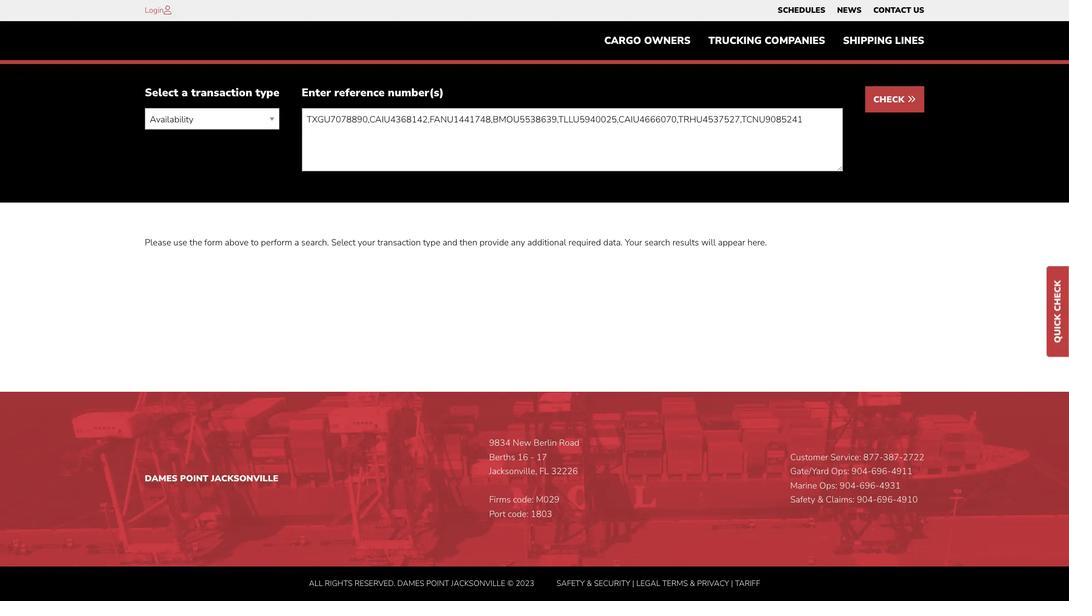 Task type: describe. For each thing, give the bounding box(es) containing it.
©
[[507, 579, 514, 589]]

claims:
[[826, 494, 855, 507]]

marine
[[790, 480, 817, 492]]

trucking companies
[[709, 34, 825, 47]]

rights
[[325, 579, 353, 589]]

firms code:  m029 port code:  1803
[[489, 494, 560, 521]]

-
[[531, 452, 534, 464]]

9834
[[489, 437, 511, 450]]

quick check
[[1052, 281, 1064, 343]]

port
[[489, 509, 506, 521]]

schedules
[[778, 5, 826, 16]]

1 vertical spatial 696-
[[860, 480, 880, 492]]

customer service: 877-387-2722 gate/yard ops: 904-696-4911 marine ops: 904-696-4931 safety & claims: 904-696-4910
[[790, 452, 925, 507]]

cargo
[[604, 34, 641, 47]]

enter reference number(s)
[[302, 85, 444, 100]]

service:
[[831, 452, 861, 464]]

any
[[511, 237, 525, 249]]

data.
[[604, 237, 623, 249]]

1 vertical spatial ops:
[[820, 480, 838, 492]]

contact us
[[874, 5, 925, 16]]

& inside customer service: 877-387-2722 gate/yard ops: 904-696-4911 marine ops: 904-696-4931 safety & claims: 904-696-4910
[[818, 494, 824, 507]]

news link
[[837, 3, 862, 18]]

search
[[645, 237, 670, 249]]

2023
[[516, 579, 534, 589]]

gate/yard
[[790, 466, 829, 478]]

all
[[309, 579, 323, 589]]

provide
[[480, 237, 509, 249]]

1 horizontal spatial select
[[331, 237, 356, 249]]

1803
[[531, 509, 552, 521]]

m029
[[536, 494, 560, 507]]

reference
[[334, 85, 385, 100]]

appear
[[718, 237, 746, 249]]

shipping lines link
[[834, 30, 934, 52]]

new
[[513, 437, 532, 450]]

legal terms & privacy link
[[636, 579, 729, 589]]

387-
[[883, 452, 903, 464]]

0 vertical spatial a
[[182, 85, 188, 100]]

2722
[[903, 452, 925, 464]]

0 vertical spatial 696-
[[872, 466, 891, 478]]

terms
[[663, 579, 688, 589]]

to
[[251, 237, 259, 249]]

angle double right image
[[907, 95, 916, 104]]

16
[[518, 452, 528, 464]]

lines
[[895, 34, 925, 47]]

jacksonville,
[[489, 466, 537, 478]]

cargo owners
[[604, 34, 691, 47]]

0 vertical spatial code:
[[513, 494, 534, 507]]

4931
[[880, 480, 901, 492]]

0 vertical spatial select
[[145, 85, 178, 100]]

customer
[[790, 452, 829, 464]]

contact us link
[[874, 3, 925, 18]]

owners
[[644, 34, 691, 47]]

contact
[[874, 5, 912, 16]]

1 vertical spatial code:
[[508, 509, 529, 521]]

4910
[[897, 494, 918, 507]]

1 horizontal spatial transaction
[[377, 237, 421, 249]]

1 vertical spatial a
[[294, 237, 299, 249]]

1 horizontal spatial &
[[690, 579, 695, 589]]

1 vertical spatial safety
[[557, 579, 585, 589]]

cargo owners link
[[596, 30, 700, 52]]

0 horizontal spatial &
[[587, 579, 592, 589]]

877-
[[864, 452, 883, 464]]

trucking companies link
[[700, 30, 834, 52]]

1 vertical spatial 904-
[[840, 480, 860, 492]]

privacy
[[697, 579, 729, 589]]

9834 new berlin road berths 16 - 17 jacksonville, fl 32226
[[489, 437, 580, 478]]

footer containing 9834 new berlin road
[[0, 392, 1069, 602]]

shipping lines
[[843, 34, 925, 47]]

berlin
[[534, 437, 557, 450]]

2 vertical spatial 904-
[[857, 494, 877, 507]]

0 vertical spatial jacksonville
[[211, 473, 279, 485]]

here.
[[748, 237, 767, 249]]

firms
[[489, 494, 511, 507]]

will
[[702, 237, 716, 249]]

login link
[[145, 5, 164, 16]]

login
[[145, 5, 164, 16]]

additional
[[528, 237, 567, 249]]

schedules link
[[778, 3, 826, 18]]

4911
[[891, 466, 913, 478]]

safety & security | legal terms & privacy | tariff
[[557, 579, 760, 589]]



Task type: locate. For each thing, give the bounding box(es) containing it.
0 vertical spatial dames
[[145, 473, 178, 485]]

0 vertical spatial check
[[874, 94, 907, 106]]

point
[[180, 473, 209, 485], [426, 579, 449, 589]]

the
[[190, 237, 202, 249]]

your
[[625, 237, 643, 249]]

0 vertical spatial type
[[256, 85, 280, 100]]

code:
[[513, 494, 534, 507], [508, 509, 529, 521]]

perform
[[261, 237, 292, 249]]

transaction
[[191, 85, 252, 100], [377, 237, 421, 249]]

berths
[[489, 452, 516, 464]]

select a transaction type
[[145, 85, 280, 100]]

32226
[[551, 466, 578, 478]]

and
[[443, 237, 458, 249]]

| left tariff 'link'
[[731, 579, 733, 589]]

safety
[[790, 494, 816, 507], [557, 579, 585, 589]]

& right "terms"
[[690, 579, 695, 589]]

1 vertical spatial dames
[[397, 579, 424, 589]]

user image
[[164, 6, 172, 14]]

0 horizontal spatial a
[[182, 85, 188, 100]]

trucking
[[709, 34, 762, 47]]

us
[[914, 5, 925, 16]]

0 horizontal spatial |
[[633, 579, 635, 589]]

please use the form above to perform a search. select your transaction type and then provide any additional required data. your search results will appear here.
[[145, 237, 767, 249]]

menu bar down schedules link
[[596, 30, 934, 52]]

& left security
[[587, 579, 592, 589]]

0 horizontal spatial safety
[[557, 579, 585, 589]]

1 vertical spatial point
[[426, 579, 449, 589]]

results
[[673, 237, 699, 249]]

number(s)
[[388, 85, 444, 100]]

shipping
[[843, 34, 893, 47]]

all rights reserved. dames point jacksonville © 2023
[[309, 579, 534, 589]]

0 vertical spatial safety
[[790, 494, 816, 507]]

Enter reference number(s) text field
[[302, 108, 843, 172]]

tariff link
[[735, 579, 760, 589]]

2 vertical spatial 696-
[[877, 494, 897, 507]]

2 | from the left
[[731, 579, 733, 589]]

a
[[182, 85, 188, 100], [294, 237, 299, 249]]

1 vertical spatial check
[[1052, 281, 1064, 312]]

use
[[173, 237, 187, 249]]

1 vertical spatial select
[[331, 237, 356, 249]]

required
[[569, 237, 601, 249]]

0 vertical spatial ops:
[[832, 466, 850, 478]]

1 horizontal spatial type
[[423, 237, 441, 249]]

1 horizontal spatial dames
[[397, 579, 424, 589]]

0 horizontal spatial dames
[[145, 473, 178, 485]]

1 horizontal spatial jacksonville
[[451, 579, 505, 589]]

696-
[[872, 466, 891, 478], [860, 480, 880, 492], [877, 494, 897, 507]]

select
[[145, 85, 178, 100], [331, 237, 356, 249]]

safety left security
[[557, 579, 585, 589]]

menu bar containing schedules
[[772, 3, 931, 18]]

0 horizontal spatial check
[[874, 94, 907, 106]]

1 | from the left
[[633, 579, 635, 589]]

menu bar containing cargo owners
[[596, 30, 934, 52]]

check inside button
[[874, 94, 907, 106]]

type left and
[[423, 237, 441, 249]]

ops: up claims:
[[820, 480, 838, 492]]

& left claims:
[[818, 494, 824, 507]]

17
[[537, 452, 547, 464]]

1 horizontal spatial |
[[731, 579, 733, 589]]

904- down 877- at the right bottom of page
[[852, 466, 872, 478]]

0 horizontal spatial transaction
[[191, 85, 252, 100]]

0 horizontal spatial jacksonville
[[211, 473, 279, 485]]

2 horizontal spatial &
[[818, 494, 824, 507]]

0 vertical spatial point
[[180, 473, 209, 485]]

please
[[145, 237, 171, 249]]

0 vertical spatial menu bar
[[772, 3, 931, 18]]

type
[[256, 85, 280, 100], [423, 237, 441, 249]]

companies
[[765, 34, 825, 47]]

type left enter
[[256, 85, 280, 100]]

1 horizontal spatial point
[[426, 579, 449, 589]]

904-
[[852, 466, 872, 478], [840, 480, 860, 492], [857, 494, 877, 507]]

safety & security link
[[557, 579, 631, 589]]

| left legal
[[633, 579, 635, 589]]

footer
[[0, 392, 1069, 602]]

1 vertical spatial type
[[423, 237, 441, 249]]

legal
[[636, 579, 661, 589]]

1 horizontal spatial check
[[1052, 281, 1064, 312]]

|
[[633, 579, 635, 589], [731, 579, 733, 589]]

form
[[204, 237, 223, 249]]

1 vertical spatial jacksonville
[[451, 579, 505, 589]]

&
[[818, 494, 824, 507], [587, 579, 592, 589], [690, 579, 695, 589]]

check button
[[865, 87, 925, 113]]

904- right claims:
[[857, 494, 877, 507]]

dames
[[145, 473, 178, 485], [397, 579, 424, 589]]

reserved.
[[355, 579, 395, 589]]

1 vertical spatial menu bar
[[596, 30, 934, 52]]

menu bar up shipping
[[772, 3, 931, 18]]

1 horizontal spatial safety
[[790, 494, 816, 507]]

code: right port
[[508, 509, 529, 521]]

0 horizontal spatial type
[[256, 85, 280, 100]]

ops: down service:
[[832, 466, 850, 478]]

dames point jacksonville
[[145, 473, 279, 485]]

check
[[874, 94, 907, 106], [1052, 281, 1064, 312]]

then
[[460, 237, 477, 249]]

above
[[225, 237, 249, 249]]

search.
[[301, 237, 329, 249]]

menu bar
[[772, 3, 931, 18], [596, 30, 934, 52]]

904- up claims:
[[840, 480, 860, 492]]

0 horizontal spatial point
[[180, 473, 209, 485]]

safety down 'marine'
[[790, 494, 816, 507]]

tariff
[[735, 579, 760, 589]]

code: up 1803
[[513, 494, 534, 507]]

0 vertical spatial 904-
[[852, 466, 872, 478]]

road
[[559, 437, 580, 450]]

0 vertical spatial transaction
[[191, 85, 252, 100]]

your
[[358, 237, 375, 249]]

1 horizontal spatial a
[[294, 237, 299, 249]]

1 vertical spatial transaction
[[377, 237, 421, 249]]

0 horizontal spatial select
[[145, 85, 178, 100]]

fl
[[540, 466, 549, 478]]

news
[[837, 5, 862, 16]]

security
[[594, 579, 631, 589]]

safety inside customer service: 877-387-2722 gate/yard ops: 904-696-4911 marine ops: 904-696-4931 safety & claims: 904-696-4910
[[790, 494, 816, 507]]

ops:
[[832, 466, 850, 478], [820, 480, 838, 492]]

quick
[[1052, 314, 1064, 343]]

enter
[[302, 85, 331, 100]]

quick check link
[[1047, 267, 1069, 357]]



